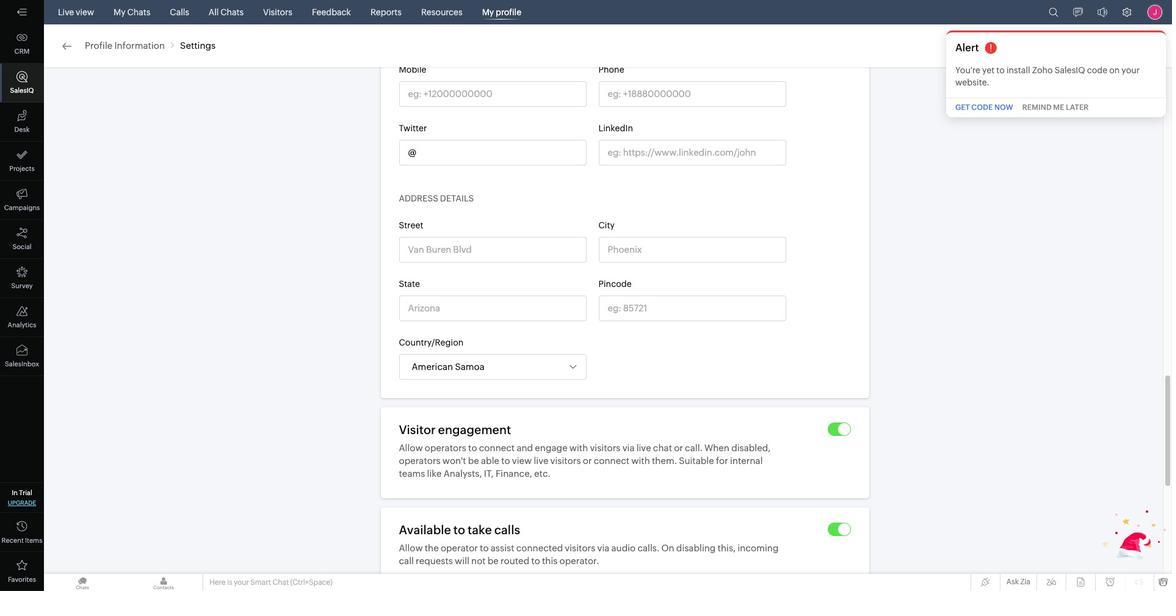 Task type: vqa. For each thing, say whether or not it's contained in the screenshot.
panel
no



Task type: locate. For each thing, give the bounding box(es) containing it.
chat
[[273, 578, 289, 587]]

in
[[12, 489, 18, 496]]

1 my from the left
[[114, 7, 126, 17]]

calls link
[[165, 0, 194, 24]]

my for my profile
[[482, 7, 494, 17]]

chats left calls link
[[127, 7, 150, 17]]

desk link
[[0, 103, 44, 142]]

my left the profile
[[482, 7, 494, 17]]

1 horizontal spatial my
[[482, 7, 494, 17]]

my chats
[[114, 7, 150, 17]]

projects
[[9, 165, 35, 172]]

zia
[[1021, 578, 1031, 586]]

trial
[[19, 489, 32, 496]]

my
[[114, 7, 126, 17], [482, 7, 494, 17]]

1 horizontal spatial chats
[[221, 7, 244, 17]]

reports link
[[366, 0, 407, 24]]

2 chats from the left
[[221, 7, 244, 17]]

ask
[[1007, 578, 1019, 586]]

crm
[[14, 48, 30, 55]]

social link
[[0, 220, 44, 259]]

here is your smart chat (ctrl+space)
[[209, 578, 333, 587]]

salesinbox
[[5, 360, 39, 368]]

profile
[[496, 7, 521, 17]]

items
[[25, 537, 42, 544]]

1 chats from the left
[[127, 7, 150, 17]]

my right view
[[114, 7, 126, 17]]

live
[[58, 7, 74, 17]]

2 my from the left
[[482, 7, 494, 17]]

message board image
[[1073, 7, 1083, 17]]

chats right all
[[221, 7, 244, 17]]

desk
[[14, 126, 30, 133]]

is
[[227, 578, 232, 587]]

all chats
[[209, 7, 244, 17]]

search image
[[1049, 7, 1059, 17]]

calls
[[170, 7, 189, 17]]

my profile
[[482, 7, 521, 17]]

0 horizontal spatial chats
[[127, 7, 150, 17]]

live view
[[58, 7, 94, 17]]

contacts image
[[125, 574, 202, 591]]

feedback link
[[307, 0, 356, 24]]

crm link
[[0, 24, 44, 64]]

smart
[[251, 578, 271, 587]]

chats
[[127, 7, 150, 17], [221, 7, 244, 17]]

chats image
[[44, 574, 121, 591]]

0 horizontal spatial my
[[114, 7, 126, 17]]

your
[[234, 578, 249, 587]]

survey link
[[0, 259, 44, 298]]

here
[[209, 578, 226, 587]]

upgrade
[[8, 499, 36, 506]]

analytics link
[[0, 298, 44, 337]]

favorites
[[8, 576, 36, 583]]

toggle chat sounds image
[[1098, 7, 1108, 17]]

all
[[209, 7, 219, 17]]

salesiq link
[[0, 64, 44, 103]]

salesinbox link
[[0, 337, 44, 376]]



Task type: describe. For each thing, give the bounding box(es) containing it.
feedback
[[312, 7, 351, 17]]

chats for my chats
[[127, 7, 150, 17]]

in trial upgrade
[[8, 489, 36, 506]]

social
[[12, 243, 32, 250]]

recent
[[2, 537, 24, 544]]

resources
[[421, 7, 463, 17]]

my chats link
[[109, 0, 155, 24]]

(ctrl+space)
[[290, 578, 333, 587]]

reports
[[371, 7, 402, 17]]

view
[[76, 7, 94, 17]]

configure settings image
[[1122, 7, 1132, 17]]

campaigns
[[4, 204, 40, 211]]

recent items
[[2, 537, 42, 544]]

chats for all chats
[[221, 7, 244, 17]]

all chats link
[[204, 0, 249, 24]]

my profile link
[[477, 0, 526, 24]]

ask zia
[[1007, 578, 1031, 586]]

visitors link
[[258, 0, 297, 24]]

analytics
[[8, 321, 36, 329]]

salesiq
[[10, 87, 34, 94]]

resources link
[[416, 0, 467, 24]]

visitors
[[263, 7, 292, 17]]

live view link
[[53, 0, 99, 24]]

survey
[[11, 282, 33, 289]]

projects link
[[0, 142, 44, 181]]

campaigns link
[[0, 181, 44, 220]]

my for my chats
[[114, 7, 126, 17]]



